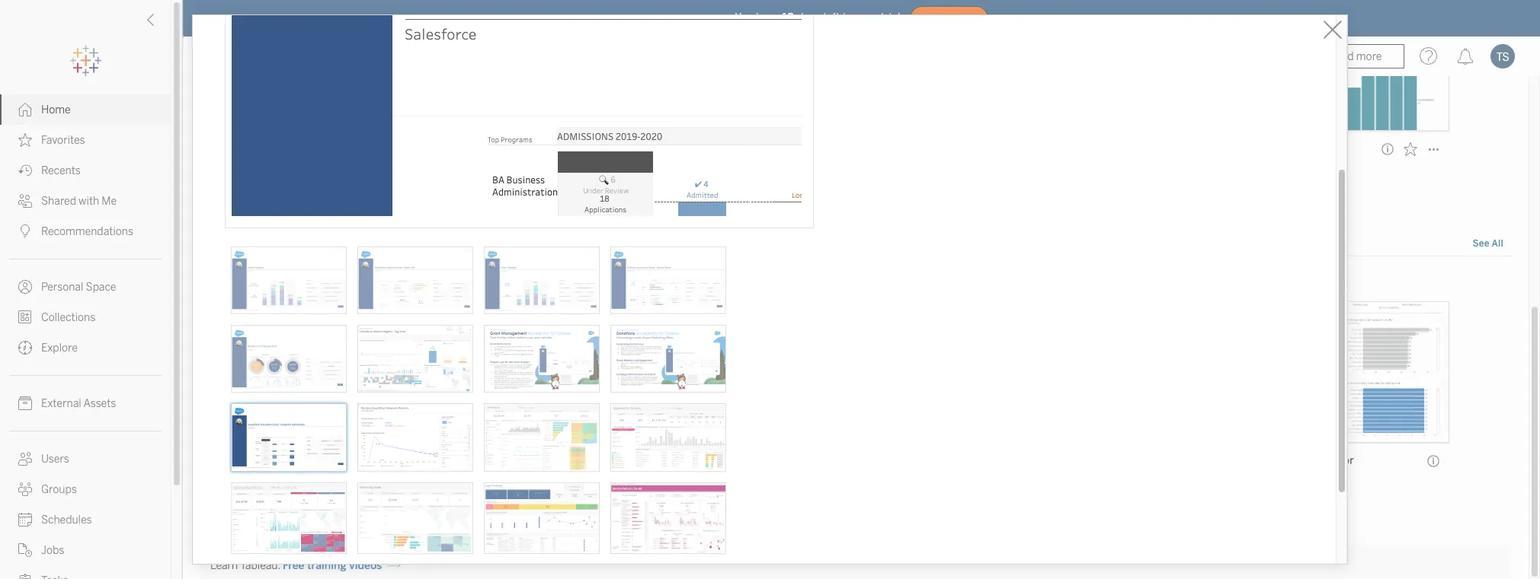 Task type: vqa. For each thing, say whether or not it's contained in the screenshot.
Download icon
no



Task type: describe. For each thing, give the bounding box(es) containing it.
0 vertical spatial in
[[843, 11, 852, 24]]

recents
[[41, 165, 81, 178]]

started.
[[656, 274, 694, 287]]

external
[[41, 398, 81, 411]]

home link
[[0, 94, 171, 125]]

1 to from the left
[[432, 274, 442, 287]]

sign
[[398, 274, 419, 287]]

linkedin
[[1230, 455, 1273, 468]]

sample
[[563, 274, 599, 287]]

main navigation. press the up and down arrow keys to access links. element
[[0, 94, 171, 580]]

workbook.
[[309, 274, 360, 287]]

with
[[79, 195, 99, 208]]

tableau.
[[240, 560, 280, 573]]

days
[[797, 11, 821, 24]]

salesforce marketing leads image
[[357, 483, 473, 555]]

marketo
[[466, 455, 508, 468]]

get
[[638, 274, 653, 287]]

oracle eloqua
[[721, 455, 790, 468]]

groups link
[[0, 475, 171, 505]]

from
[[231, 274, 255, 287]]

salesforce consumer goods cloud - key account management image
[[231, 325, 346, 393]]

0 vertical spatial your
[[855, 11, 878, 24]]

salesforce opportunity overview image
[[231, 483, 346, 555]]

salesforce nonprofit program management image
[[610, 483, 726, 555]]

now
[[948, 13, 969, 23]]

2 data from the left
[[601, 274, 623, 287]]

see
[[1473, 239, 1489, 249]]

1 vertical spatial in
[[421, 274, 430, 287]]

shared
[[41, 195, 76, 208]]

jobs link
[[0, 536, 171, 566]]

ago
[[261, 164, 276, 175]]

schedules
[[41, 514, 92, 527]]

home
[[41, 104, 71, 117]]

personal space
[[41, 281, 116, 294]]

accelerators
[[204, 233, 283, 250]]

recents link
[[0, 155, 171, 186]]

salesforce opportunity tracking image
[[610, 404, 726, 472]]

navigation panel element
[[0, 46, 171, 580]]

25 minutes ago
[[212, 164, 276, 175]]

personal
[[41, 281, 83, 294]]

indicators
[[246, 143, 297, 156]]

source,
[[493, 274, 528, 287]]

schedules link
[[0, 505, 171, 536]]

linkedin sales navigator
[[1230, 455, 1354, 468]]

1 data from the left
[[469, 274, 491, 287]]

you have 13 days left in your trial.
[[735, 11, 903, 24]]

salesforce net zero cloud what-if image
[[357, 404, 473, 472]]

free
[[283, 560, 304, 573]]

left
[[824, 11, 840, 24]]

use
[[544, 274, 561, 287]]

me
[[102, 195, 117, 208]]

collections
[[41, 312, 95, 325]]

trial.
[[881, 11, 903, 24]]

buy
[[929, 13, 946, 23]]

shared with me
[[41, 195, 117, 208]]

salesforce service cloud - service desk image
[[610, 247, 726, 314]]

built
[[285, 274, 307, 287]]

tourism
[[721, 143, 761, 156]]

salesforce sales cloud - sales pipeline image
[[484, 247, 599, 314]]

learn tableau.
[[210, 560, 280, 573]]

personal space link
[[0, 272, 171, 303]]

start
[[204, 274, 229, 287]]



Task type: locate. For each thing, give the bounding box(es) containing it.
salesforce case tracking image
[[484, 483, 599, 555]]

data left source,
[[469, 274, 491, 287]]

1 vertical spatial your
[[445, 274, 466, 287]]

learn
[[210, 560, 238, 573]]

salesforce sales cloud - weighted sales pipeline image
[[231, 247, 346, 314]]

free training videos link
[[283, 560, 400, 573]]

videos
[[349, 560, 382, 573]]

recommendations link
[[0, 216, 171, 247]]

global indicators
[[212, 143, 297, 156]]

assets
[[83, 398, 116, 411]]

explore link
[[0, 333, 171, 363]]

oracle
[[721, 455, 753, 468]]

data right sample
[[601, 274, 623, 287]]

start from a pre-built workbook. simply sign in to your data source, or use sample data to get started.
[[204, 274, 694, 287]]

pre-
[[265, 274, 285, 287]]

external assets link
[[0, 389, 171, 419]]

you
[[735, 11, 753, 24]]

simply
[[362, 274, 396, 287]]

0 horizontal spatial to
[[432, 274, 442, 287]]

right arrow image
[[387, 560, 400, 573]]

see all
[[1473, 239, 1503, 249]]

shared with me link
[[0, 186, 171, 216]]

all
[[1492, 239, 1503, 249]]

space
[[86, 281, 116, 294]]

have
[[756, 11, 779, 24]]

in right left
[[843, 11, 852, 24]]

sales
[[1275, 455, 1302, 468]]

or
[[531, 274, 541, 287]]

salesforce admin insights image
[[357, 325, 473, 393]]

collections link
[[0, 303, 171, 333]]

1 horizontal spatial your
[[855, 11, 878, 24]]

to left get
[[626, 274, 636, 287]]

data
[[469, 274, 491, 287], [601, 274, 623, 287]]

to right sign
[[432, 274, 442, 287]]

users
[[41, 453, 69, 466]]

0 horizontal spatial data
[[469, 274, 491, 287]]

free training videos
[[283, 560, 382, 573]]

in
[[843, 11, 852, 24], [421, 274, 430, 287]]

salesforce
[[212, 455, 264, 468]]

a
[[257, 274, 263, 287]]

in right sign
[[421, 274, 430, 287]]

salesforce education cloud - academic admissions process image
[[231, 404, 346, 472]]

2 to from the left
[[626, 274, 636, 287]]

groups
[[41, 484, 77, 497]]

salesforce open pipeline image
[[484, 404, 599, 472]]

salesforce nonprofit cloud - donations image
[[610, 325, 726, 393]]

external assets
[[41, 398, 116, 411]]

0 horizontal spatial in
[[421, 274, 430, 287]]

1 horizontal spatial data
[[601, 274, 623, 287]]

jobs
[[41, 545, 64, 558]]

your
[[855, 11, 878, 24], [445, 274, 466, 287]]

your left trial. at the top right
[[855, 11, 878, 24]]

minutes
[[225, 164, 259, 175]]

salesforce service cloud - voice call image
[[357, 247, 473, 314]]

recommendations
[[41, 226, 133, 239]]

training
[[307, 560, 347, 573]]

eloqua
[[756, 455, 790, 468]]

buy now button
[[910, 6, 988, 30]]

favorites
[[41, 134, 85, 147]]

salesforce nonprofit cloud - grant management image
[[484, 325, 599, 393]]

navigator
[[1305, 455, 1354, 468]]

your right sign
[[445, 274, 466, 287]]

global
[[212, 143, 244, 156]]

buy now
[[929, 13, 969, 23]]

25
[[212, 164, 223, 175]]

0 horizontal spatial your
[[445, 274, 466, 287]]

users link
[[0, 444, 171, 475]]

1 horizontal spatial to
[[626, 274, 636, 287]]

explore
[[41, 342, 78, 355]]

favorites link
[[0, 125, 171, 155]]

13
[[782, 11, 794, 24]]

business
[[466, 143, 512, 156]]

1 horizontal spatial in
[[843, 11, 852, 24]]

see all link
[[1472, 237, 1504, 253]]

to
[[432, 274, 442, 287], [626, 274, 636, 287]]



